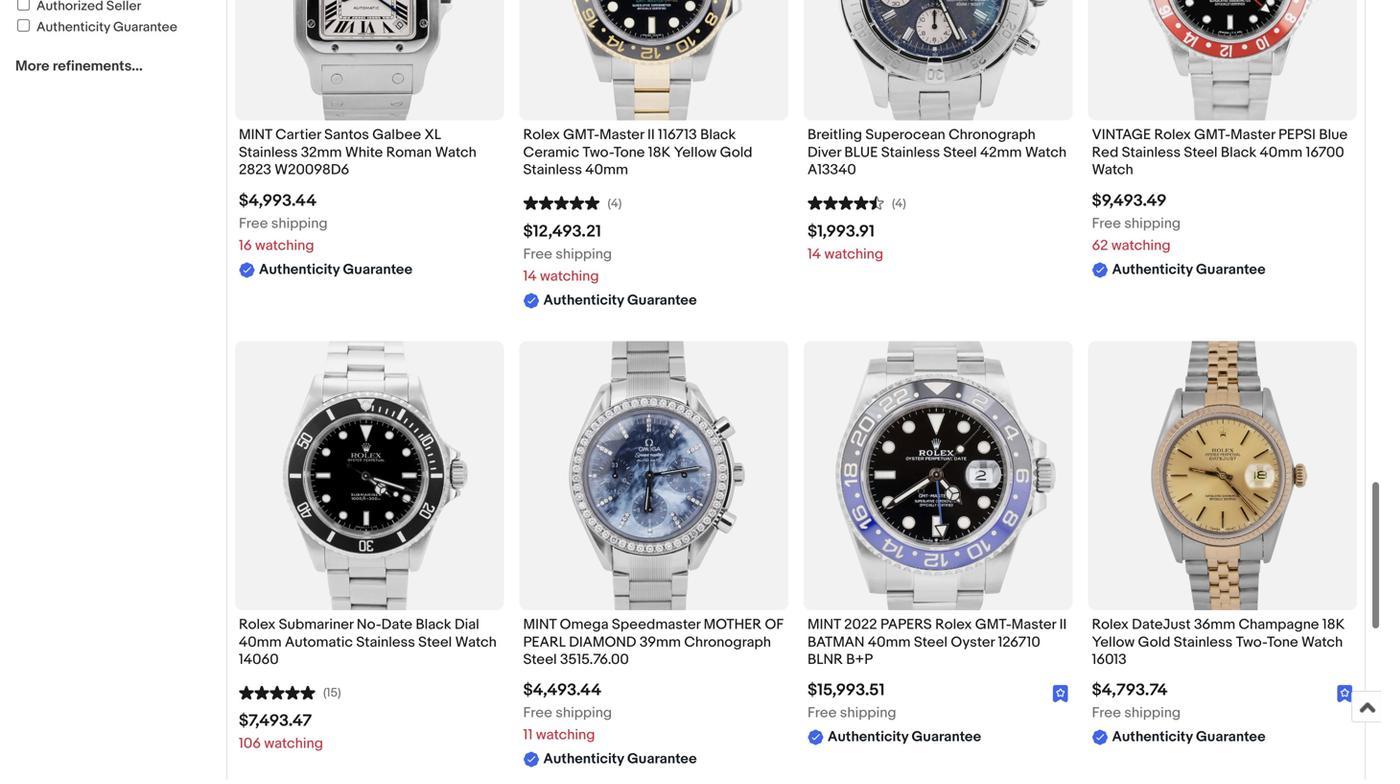 Task type: locate. For each thing, give the bounding box(es) containing it.
guarantee for $9,493.49
[[1197, 261, 1266, 278]]

shipping down $9,493.49 at right top
[[1125, 215, 1181, 232]]

yellow up 16013
[[1093, 634, 1135, 651]]

1 vertical spatial two-
[[1237, 634, 1268, 651]]

(4) link up $1,993.91 at the right top
[[808, 194, 907, 211]]

gmt-
[[563, 126, 600, 144], [1195, 126, 1231, 144], [976, 616, 1012, 633]]

master left pepsi
[[1231, 126, 1276, 144]]

authenticity guarantee down $12,493.21 free shipping 14 watching
[[544, 292, 697, 309]]

0 horizontal spatial gmt-
[[563, 126, 600, 144]]

40mm
[[1261, 144, 1303, 161], [586, 161, 629, 179], [239, 634, 282, 651], [868, 634, 911, 651]]

papers
[[881, 616, 933, 633]]

1 vertical spatial ii
[[1060, 616, 1067, 633]]

watching down $7,493.47
[[264, 735, 323, 753]]

watching inside $9,493.49 free shipping 62 watching
[[1112, 237, 1171, 254]]

free
[[239, 215, 268, 232], [1093, 215, 1122, 232], [523, 245, 553, 263], [523, 705, 553, 722], [808, 705, 837, 722], [1093, 705, 1122, 722]]

40mm up $12,493.21
[[586, 161, 629, 179]]

(4) right '4.5 out of 5 stars' image
[[892, 196, 907, 211]]

black inside rolex submariner no-date black dial 40mm automatic stainless steel watch 14060
[[416, 616, 452, 633]]

0 horizontal spatial yellow
[[674, 144, 717, 161]]

authenticity down $15,993.51
[[828, 729, 909, 746]]

rolex up ceramic
[[523, 126, 560, 144]]

0 horizontal spatial mint
[[239, 126, 272, 144]]

0 horizontal spatial ii
[[648, 126, 655, 144]]

guarantee
[[113, 19, 177, 36], [343, 261, 413, 278], [1197, 261, 1266, 278], [628, 292, 697, 309], [912, 729, 982, 746], [1197, 729, 1266, 746], [628, 751, 697, 768]]

0 horizontal spatial black
[[416, 616, 452, 633]]

master left '116713'
[[600, 126, 645, 144]]

1 vertical spatial tone
[[1268, 634, 1299, 651]]

watching inside $4,993.44 free shipping 16 watching
[[255, 237, 314, 254]]

0 horizontal spatial master
[[600, 126, 645, 144]]

shipping
[[271, 215, 328, 232], [1125, 215, 1181, 232], [556, 245, 612, 263], [556, 705, 612, 722], [840, 705, 897, 722], [1125, 705, 1181, 722]]

watching for $12,493.21
[[540, 268, 599, 285]]

40mm inside rolex submariner no-date black dial 40mm automatic stainless steel watch 14060
[[239, 634, 282, 651]]

stainless down 36mm
[[1174, 634, 1233, 651]]

40mm inside vintage rolex gmt-master pepsi blue red stainless steel black 40mm 16700 watch
[[1261, 144, 1303, 161]]

free inside $4,493.44 free shipping 11 watching
[[523, 705, 553, 722]]

$9,493.49 free shipping 62 watching
[[1093, 191, 1181, 254]]

gmt- up ceramic
[[563, 126, 600, 144]]

1 vertical spatial chronograph
[[685, 634, 772, 651]]

watch inside vintage rolex gmt-master pepsi blue red stainless steel black 40mm 16700 watch
[[1093, 161, 1134, 179]]

gmt- down vintage rolex gmt-master pepsi blue red stainless steel black 40mm 16700 watch image
[[1195, 126, 1231, 144]]

two-
[[583, 144, 614, 161], [1237, 634, 1268, 651]]

authenticity for $4,493.44
[[544, 751, 624, 768]]

0 horizontal spatial 14
[[523, 268, 537, 285]]

blnr
[[808, 651, 843, 668]]

watching down $1,993.91 at the right top
[[825, 245, 884, 263]]

free up 62
[[1093, 215, 1122, 232]]

black inside vintage rolex gmt-master pepsi blue red stainless steel black 40mm 16700 watch
[[1222, 144, 1257, 161]]

watch down champagne
[[1302, 634, 1344, 651]]

yellow inside rolex gmt-master ii 116713 black ceramic two-tone 18k yellow gold stainless 40mm
[[674, 144, 717, 161]]

39mm
[[640, 634, 681, 651]]

shipping inside $4,993.44 free shipping 16 watching
[[271, 215, 328, 232]]

master
[[600, 126, 645, 144], [1231, 126, 1276, 144], [1012, 616, 1057, 633]]

0 vertical spatial gold
[[720, 144, 753, 161]]

steel inside rolex submariner no-date black dial 40mm automatic stainless steel watch 14060
[[419, 634, 452, 651]]

1 horizontal spatial gold
[[1139, 634, 1171, 651]]

0 horizontal spatial chronograph
[[685, 634, 772, 651]]

mint cartier santos galbee xl stainless 32mm white roman watch 2823 w20098d6 link
[[239, 126, 500, 184]]

2 (4) from the left
[[892, 196, 907, 211]]

1 free shipping from the left
[[808, 705, 897, 722]]

rolex submariner no-date black dial 40mm automatic stainless steel watch 14060 image
[[235, 341, 504, 610]]

14 down $12,493.21
[[523, 268, 537, 285]]

0 horizontal spatial free shipping
[[808, 705, 897, 722]]

authenticity
[[36, 19, 110, 36], [259, 261, 340, 278], [1113, 261, 1194, 278], [544, 292, 624, 309], [828, 729, 909, 746], [1113, 729, 1194, 746], [544, 751, 624, 768]]

$7,493.47
[[239, 711, 312, 731]]

rolex up oyster
[[936, 616, 973, 633]]

free down $15,993.51
[[808, 705, 837, 722]]

1 horizontal spatial black
[[701, 126, 736, 144]]

mother
[[704, 616, 762, 633]]

yellow down '116713'
[[674, 144, 717, 161]]

guarantee for $4,493.44
[[628, 751, 697, 768]]

36mm
[[1195, 616, 1236, 633]]

1 horizontal spatial free shipping
[[1093, 705, 1181, 722]]

0 vertical spatial chronograph
[[949, 126, 1036, 144]]

watch inside mint cartier santos galbee xl stainless 32mm white roman watch 2823 w20098d6
[[435, 144, 477, 161]]

mint inside the mint omega speedmaster mother of pearl diamond 39mm chronograph steel 3515.76.00
[[523, 616, 557, 633]]

mint up pearl
[[523, 616, 557, 633]]

rolex submariner no-date black dial 40mm automatic stainless steel watch 14060
[[239, 616, 497, 668]]

1 horizontal spatial gmt-
[[976, 616, 1012, 633]]

shipping down $4,493.44
[[556, 705, 612, 722]]

1 horizontal spatial mint
[[523, 616, 557, 633]]

breitling superocean chronograph diver blue stainless steel 42mm watch a13340 link
[[808, 126, 1070, 184]]

gold
[[720, 144, 753, 161], [1139, 634, 1171, 651]]

gold down datejust
[[1139, 634, 1171, 651]]

1 horizontal spatial two-
[[1237, 634, 1268, 651]]

gmt- up oyster
[[976, 616, 1012, 633]]

watching right 62
[[1112, 237, 1171, 254]]

two- inside rolex gmt-master ii 116713 black ceramic two-tone 18k yellow gold stainless 40mm
[[583, 144, 614, 161]]

authenticity guarantee down $9,493.49 free shipping 62 watching
[[1113, 261, 1266, 278]]

mint
[[239, 126, 272, 144], [523, 616, 557, 633], [808, 616, 841, 633]]

14 inside '$1,993.91 14 watching'
[[808, 245, 822, 263]]

shipping inside $9,493.49 free shipping 62 watching
[[1125, 215, 1181, 232]]

0 vertical spatial 14
[[808, 245, 822, 263]]

mint up the 'batman'
[[808, 616, 841, 633]]

authenticity down $4,493.44 free shipping 11 watching
[[544, 751, 624, 768]]

11
[[523, 727, 533, 744]]

dial
[[455, 616, 480, 633]]

2 horizontal spatial gmt-
[[1195, 126, 1231, 144]]

stainless down the superocean
[[882, 144, 941, 161]]

stainless down vintage
[[1122, 144, 1181, 161]]

18k
[[649, 144, 671, 161], [1323, 616, 1346, 633]]

free shipping for $15,993.51
[[808, 705, 897, 722]]

0 vertical spatial yellow
[[674, 144, 717, 161]]

gmt- inside vintage rolex gmt-master pepsi blue red stainless steel black 40mm 16700 watch
[[1195, 126, 1231, 144]]

[object undefined] image for $15,993.51
[[1053, 685, 1070, 702]]

steel inside the mint omega speedmaster mother of pearl diamond 39mm chronograph steel 3515.76.00
[[523, 651, 557, 668]]

1 horizontal spatial ii
[[1060, 616, 1067, 633]]

cartier
[[276, 126, 321, 144]]

watch down the red on the top right of the page
[[1093, 161, 1134, 179]]

rolex inside mint 2022 papers rolex gmt-master ii batman 40mm steel oyster 126710 blnr b+p
[[936, 616, 973, 633]]

16013
[[1093, 651, 1127, 668]]

authenticity down $12,493.21 free shipping 14 watching
[[544, 292, 624, 309]]

authenticity guarantee for $9,493.49
[[1113, 261, 1266, 278]]

stainless inside rolex submariner no-date black dial 40mm automatic stainless steel watch 14060
[[356, 634, 415, 651]]

2 free shipping from the left
[[1093, 705, 1181, 722]]

$4,793.74
[[1093, 681, 1168, 701]]

authenticity guarantee for $12,493.21
[[544, 292, 697, 309]]

watch down xl on the left top of page
[[435, 144, 477, 161]]

two- down champagne
[[1237, 634, 1268, 651]]

steel inside breitling superocean chronograph diver blue stainless steel 42mm watch a13340
[[944, 144, 978, 161]]

free up 16
[[239, 215, 268, 232]]

1 horizontal spatial 14
[[808, 245, 822, 263]]

authenticity down $9,493.49 free shipping 62 watching
[[1113, 261, 1194, 278]]

1 vertical spatial 5 out of 5 stars image
[[239, 683, 316, 701]]

free shipping down $15,993.51
[[808, 705, 897, 722]]

0 horizontal spatial (4) link
[[523, 194, 622, 211]]

2 horizontal spatial master
[[1231, 126, 1276, 144]]

vintage rolex gmt-master pepsi blue red stainless steel black 40mm 16700 watch link
[[1093, 126, 1354, 184]]

rolex inside rolex gmt-master ii 116713 black ceramic two-tone 18k yellow gold stainless 40mm
[[523, 126, 560, 144]]

mint omega speedmaster mother of pearl diamond 39mm chronograph steel 3515.76.00 link
[[523, 616, 785, 673]]

rolex datejust 36mm champagne 18k yellow gold stainless two-tone watch 16013 image
[[1089, 341, 1358, 610]]

pepsi
[[1279, 126, 1317, 144]]

5 out of 5 stars image for $12,493.21
[[523, 194, 600, 211]]

champagne
[[1239, 616, 1320, 633]]

(15) link
[[239, 683, 341, 701]]

stainless down ceramic
[[523, 161, 582, 179]]

chronograph inside the mint omega speedmaster mother of pearl diamond 39mm chronograph steel 3515.76.00
[[685, 634, 772, 651]]

1 vertical spatial yellow
[[1093, 634, 1135, 651]]

14 down $1,993.91 at the right top
[[808, 245, 822, 263]]

1 (4) from the left
[[608, 196, 622, 211]]

0 horizontal spatial 5 out of 5 stars image
[[239, 683, 316, 701]]

gold inside rolex gmt-master ii 116713 black ceramic two-tone 18k yellow gold stainless 40mm
[[720, 144, 753, 161]]

authenticity for $9,493.49
[[1113, 261, 1194, 278]]

5 out of 5 stars image up $12,493.21
[[523, 194, 600, 211]]

(4) down rolex gmt-master ii 116713 black ceramic two-tone 18k yellow gold stainless 40mm
[[608, 196, 622, 211]]

(4)
[[608, 196, 622, 211], [892, 196, 907, 211]]

(4) link
[[523, 194, 622, 211], [808, 194, 907, 211]]

gold left diver
[[720, 144, 753, 161]]

watching inside $12,493.21 free shipping 14 watching
[[540, 268, 599, 285]]

authenticity guarantee down the $4,793.74
[[1113, 729, 1266, 746]]

0 horizontal spatial two-
[[583, 144, 614, 161]]

free shipping for $4,793.74
[[1093, 705, 1181, 722]]

authenticity guarantee
[[36, 19, 177, 36], [259, 261, 413, 278], [1113, 261, 1266, 278], [544, 292, 697, 309], [828, 729, 982, 746], [1113, 729, 1266, 746], [544, 751, 697, 768]]

mint inside mint cartier santos galbee xl stainless 32mm white roman watch 2823 w20098d6
[[239, 126, 272, 144]]

$7,493.47 106 watching
[[239, 711, 323, 753]]

watch inside rolex submariner no-date black dial 40mm automatic stainless steel watch 14060
[[455, 634, 497, 651]]

watch right the 42mm
[[1026, 144, 1067, 161]]

watch inside breitling superocean chronograph diver blue stainless steel 42mm watch a13340
[[1026, 144, 1067, 161]]

0 horizontal spatial (4)
[[608, 196, 622, 211]]

116713
[[658, 126, 697, 144]]

shipping for $12,493.21
[[556, 245, 612, 263]]

authenticity guarantee for $4,993.44
[[259, 261, 413, 278]]

free up 11 in the bottom of the page
[[523, 705, 553, 722]]

$4,993.44
[[239, 191, 317, 211]]

free inside $4,993.44 free shipping 16 watching
[[239, 215, 268, 232]]

tone down champagne
[[1268, 634, 1299, 651]]

steel inside mint 2022 papers rolex gmt-master ii batman 40mm steel oyster 126710 blnr b+p
[[914, 634, 948, 651]]

black left "16700"
[[1222, 144, 1257, 161]]

1 horizontal spatial tone
[[1268, 634, 1299, 651]]

rolex
[[523, 126, 560, 144], [1155, 126, 1192, 144], [239, 616, 276, 633], [936, 616, 973, 633], [1093, 616, 1129, 633]]

watching inside $4,493.44 free shipping 11 watching
[[536, 727, 595, 744]]

free inside $12,493.21 free shipping 14 watching
[[523, 245, 553, 263]]

watching for $4,993.44
[[255, 237, 314, 254]]

authenticity guarantee up refinements...
[[36, 19, 177, 36]]

1 horizontal spatial (4)
[[892, 196, 907, 211]]

2 (4) link from the left
[[808, 194, 907, 211]]

free shipping down the $4,793.74
[[1093, 705, 1181, 722]]

rolex inside rolex submariner no-date black dial 40mm automatic stainless steel watch 14060
[[239, 616, 276, 633]]

free inside $9,493.49 free shipping 62 watching
[[1093, 215, 1122, 232]]

vintage
[[1093, 126, 1152, 144]]

[object undefined] image for $4,793.74
[[1338, 685, 1354, 702]]

1 (4) link from the left
[[523, 194, 622, 211]]

[object undefined] image
[[1053, 684, 1070, 702], [1053, 685, 1070, 702], [1338, 685, 1354, 702]]

mint omega speedmaster mother of pearl diamond 39mm chronograph steel 3515.76.00 image
[[520, 341, 789, 610]]

yellow
[[674, 144, 717, 161], [1093, 634, 1135, 651]]

rolex datejust 36mm champagne 18k yellow gold stainless two-tone watch 16013 link
[[1093, 616, 1354, 673]]

1 horizontal spatial 18k
[[1323, 616, 1346, 633]]

2 horizontal spatial black
[[1222, 144, 1257, 161]]

0 vertical spatial 18k
[[649, 144, 671, 161]]

shipping inside $4,493.44 free shipping 11 watching
[[556, 705, 612, 722]]

[object undefined] image
[[1338, 684, 1354, 702]]

14 inside $12,493.21 free shipping 14 watching
[[523, 268, 537, 285]]

shipping inside $12,493.21 free shipping 14 watching
[[556, 245, 612, 263]]

master inside rolex gmt-master ii 116713 black ceramic two-tone 18k yellow gold stainless 40mm
[[600, 126, 645, 144]]

vintage rolex gmt-master pepsi blue red stainless steel black 40mm 16700 watch image
[[1089, 0, 1358, 121]]

watch inside rolex datejust 36mm champagne 18k yellow gold stainless two-tone watch 16013
[[1302, 634, 1344, 651]]

steel for rolex submariner no-date black dial 40mm automatic stainless steel watch 14060
[[419, 634, 452, 651]]

black right '116713'
[[701, 126, 736, 144]]

datejust
[[1133, 616, 1192, 633]]

18k inside rolex datejust 36mm champagne 18k yellow gold stainless two-tone watch 16013
[[1323, 616, 1346, 633]]

watch down the dial
[[455, 634, 497, 651]]

breitling superocean chronograph diver blue stainless steel 42mm watch a13340 image
[[804, 0, 1073, 121]]

1 horizontal spatial master
[[1012, 616, 1057, 633]]

diamond
[[569, 634, 637, 651]]

gold inside rolex datejust 36mm champagne 18k yellow gold stainless two-tone watch 16013
[[1139, 634, 1171, 651]]

0 vertical spatial tone
[[614, 144, 645, 161]]

shipping for $4,993.44
[[271, 215, 328, 232]]

$12,493.21 free shipping 14 watching
[[523, 221, 612, 285]]

free down $12,493.21
[[523, 245, 553, 263]]

chronograph inside breitling superocean chronograph diver blue stainless steel 42mm watch a13340
[[949, 126, 1036, 144]]

1 vertical spatial 14
[[523, 268, 537, 285]]

tone right ceramic
[[614, 144, 645, 161]]

0 horizontal spatial gold
[[720, 144, 753, 161]]

guarantee for $4,993.44
[[343, 261, 413, 278]]

authenticity guarantee for $4,793.74
[[1113, 729, 1266, 746]]

0 horizontal spatial tone
[[614, 144, 645, 161]]

shipping down $12,493.21
[[556, 245, 612, 263]]

pearl
[[523, 634, 566, 651]]

authenticity guarantee down $4,993.44 free shipping 16 watching
[[259, 261, 413, 278]]

(15)
[[323, 686, 341, 701]]

1 horizontal spatial 5 out of 5 stars image
[[523, 194, 600, 211]]

14
[[808, 245, 822, 263], [523, 268, 537, 285]]

stainless up 2823
[[239, 144, 298, 161]]

(4) link up $12,493.21
[[523, 194, 622, 211]]

mint up 2823
[[239, 126, 272, 144]]

authenticity down $4,993.44 free shipping 16 watching
[[259, 261, 340, 278]]

18k inside rolex gmt-master ii 116713 black ceramic two-tone 18k yellow gold stainless 40mm
[[649, 144, 671, 161]]

1 horizontal spatial chronograph
[[949, 126, 1036, 144]]

40mm down pepsi
[[1261, 144, 1303, 161]]

no-
[[357, 616, 382, 633]]

authenticity for $12,493.21
[[544, 292, 624, 309]]

40mm up 14060
[[239, 634, 282, 651]]

more refinements... button
[[15, 58, 143, 75]]

5 out of 5 stars image
[[523, 194, 600, 211], [239, 683, 316, 701]]

126710
[[998, 634, 1041, 651]]

master up 126710
[[1012, 616, 1057, 633]]

rolex gmt-master ii 116713 black ceramic two-tone 18k yellow gold stainless 40mm link
[[523, 126, 785, 184]]

chronograph up the 42mm
[[949, 126, 1036, 144]]

40mm down papers
[[868, 634, 911, 651]]

gmt- inside mint 2022 papers rolex gmt-master ii batman 40mm steel oyster 126710 blnr b+p
[[976, 616, 1012, 633]]

superocean
[[866, 126, 946, 144]]

18k right champagne
[[1323, 616, 1346, 633]]

shipping down $4,993.44
[[271, 215, 328, 232]]

stainless
[[239, 144, 298, 161], [882, 144, 941, 161], [1122, 144, 1181, 161], [523, 161, 582, 179], [356, 634, 415, 651], [1174, 634, 1233, 651]]

stainless down date
[[356, 634, 415, 651]]

black inside rolex gmt-master ii 116713 black ceramic two-tone 18k yellow gold stainless 40mm
[[701, 126, 736, 144]]

watching
[[255, 237, 314, 254], [1112, 237, 1171, 254], [825, 245, 884, 263], [540, 268, 599, 285], [536, 727, 595, 744], [264, 735, 323, 753]]

5 out of 5 stars image up $7,493.47
[[239, 683, 316, 701]]

black left the dial
[[416, 616, 452, 633]]

authenticity down the $4,793.74
[[1113, 729, 1194, 746]]

chronograph
[[949, 126, 1036, 144], [685, 634, 772, 651]]

master inside vintage rolex gmt-master pepsi blue red stainless steel black 40mm 16700 watch
[[1231, 126, 1276, 144]]

steel inside vintage rolex gmt-master pepsi blue red stainless steel black 40mm 16700 watch
[[1185, 144, 1218, 161]]

1 horizontal spatial yellow
[[1093, 634, 1135, 651]]

rolex up 14060
[[239, 616, 276, 633]]

authenticity for $15,993.51
[[828, 729, 909, 746]]

1 vertical spatial 18k
[[1323, 616, 1346, 633]]

red
[[1093, 144, 1119, 161]]

0 vertical spatial 5 out of 5 stars image
[[523, 194, 600, 211]]

0 horizontal spatial 18k
[[649, 144, 671, 161]]

1 vertical spatial gold
[[1139, 634, 1171, 651]]

32mm
[[301, 144, 342, 161]]

rolex up 16013
[[1093, 616, 1129, 633]]

0 vertical spatial ii
[[648, 126, 655, 144]]

black
[[701, 126, 736, 144], [1222, 144, 1257, 161], [416, 616, 452, 633]]

stainless inside rolex gmt-master ii 116713 black ceramic two-tone 18k yellow gold stainless 40mm
[[523, 161, 582, 179]]

stainless inside rolex datejust 36mm champagne 18k yellow gold stainless two-tone watch 16013
[[1174, 634, 1233, 651]]

$15,993.51
[[808, 681, 885, 701]]

authenticity guarantee down $15,993.51
[[828, 729, 982, 746]]

watching right 11 in the bottom of the page
[[536, 727, 595, 744]]

16
[[239, 237, 252, 254]]

watching down $12,493.21
[[540, 268, 599, 285]]

authenticity guarantee down $4,493.44 free shipping 11 watching
[[544, 751, 697, 768]]

tone inside rolex datejust 36mm champagne 18k yellow gold stainless two-tone watch 16013
[[1268, 634, 1299, 651]]

authenticity guarantee link
[[14, 19, 177, 36]]

rolex inside rolex datejust 36mm champagne 18k yellow gold stainless two-tone watch 16013
[[1093, 616, 1129, 633]]

chronograph down the mother
[[685, 634, 772, 651]]

1 horizontal spatial (4) link
[[808, 194, 907, 211]]

watch
[[435, 144, 477, 161], [1026, 144, 1067, 161], [1093, 161, 1134, 179], [455, 634, 497, 651], [1302, 634, 1344, 651]]

two- right ceramic
[[583, 144, 614, 161]]

rolex for rolex submariner no-date black dial 40mm automatic stainless steel watch 14060
[[239, 616, 276, 633]]

rolex right vintage
[[1155, 126, 1192, 144]]

guarantee for $12,493.21
[[628, 292, 697, 309]]

watching right 16
[[255, 237, 314, 254]]

18k down '116713'
[[649, 144, 671, 161]]

2 horizontal spatial mint
[[808, 616, 841, 633]]

0 vertical spatial two-
[[583, 144, 614, 161]]

steel for mint 2022 papers rolex gmt-master ii batman 40mm steel oyster 126710 blnr b+p
[[914, 634, 948, 651]]

a13340
[[808, 161, 857, 179]]



Task type: describe. For each thing, give the bounding box(es) containing it.
mint for $4,993.44
[[239, 126, 272, 144]]

guarantee for $4,793.74
[[1197, 729, 1266, 746]]

4.5 out of 5 stars image
[[808, 194, 885, 211]]

shipping down $15,993.51
[[840, 705, 897, 722]]

rolex submariner no-date black dial 40mm automatic stainless steel watch 14060 link
[[239, 616, 500, 673]]

ceramic
[[523, 144, 580, 161]]

106
[[239, 735, 261, 753]]

authenticity guarantee for $4,493.44
[[544, 751, 697, 768]]

rolex for rolex datejust 36mm champagne 18k yellow gold stainless two-tone watch 16013
[[1093, 616, 1129, 633]]

mint 2022 papers rolex gmt-master ii batman 40mm steel oyster 126710 blnr b+p
[[808, 616, 1067, 668]]

free down the $4,793.74
[[1093, 705, 1122, 722]]

rolex inside vintage rolex gmt-master pepsi blue red stainless steel black 40mm 16700 watch
[[1155, 126, 1192, 144]]

tone inside rolex gmt-master ii 116713 black ceramic two-tone 18k yellow gold stainless 40mm
[[614, 144, 645, 161]]

gmt- inside rolex gmt-master ii 116713 black ceramic two-tone 18k yellow gold stainless 40mm
[[563, 126, 600, 144]]

mint inside mint 2022 papers rolex gmt-master ii batman 40mm steel oyster 126710 blnr b+p
[[808, 616, 841, 633]]

white
[[345, 144, 383, 161]]

2823
[[239, 161, 272, 179]]

42mm
[[981, 144, 1023, 161]]

authenticity guarantee for $15,993.51
[[828, 729, 982, 746]]

speedmaster
[[612, 616, 701, 633]]

breitling superocean chronograph diver blue stainless steel 42mm watch a13340
[[808, 126, 1067, 179]]

$12,493.21
[[523, 221, 602, 242]]

mint cartier santos galbee xl stainless 32mm white roman watch 2823 w20098d6 image
[[235, 0, 504, 121]]

free for $9,493.49
[[1093, 215, 1122, 232]]

authenticity up more refinements... on the left
[[36, 19, 110, 36]]

62
[[1093, 237, 1109, 254]]

refinements...
[[53, 58, 143, 75]]

free for $4,993.44
[[239, 215, 268, 232]]

rolex gmt-master ii 116713 black ceramic two-tone 18k yellow gold stainless 40mm image
[[520, 0, 789, 121]]

more refinements...
[[15, 58, 143, 75]]

2022
[[845, 616, 878, 633]]

40mm inside rolex gmt-master ii 116713 black ceramic two-tone 18k yellow gold stainless 40mm
[[586, 161, 629, 179]]

of
[[765, 616, 784, 633]]

two- inside rolex datejust 36mm champagne 18k yellow gold stainless two-tone watch 16013
[[1237, 634, 1268, 651]]

santos
[[324, 126, 369, 144]]

rolex gmt-master ii 116713 black ceramic two-tone 18k yellow gold stainless 40mm
[[523, 126, 753, 179]]

free for $4,493.44
[[523, 705, 553, 722]]

breitling
[[808, 126, 863, 144]]

mint cartier santos galbee xl stainless 32mm white roman watch 2823 w20098d6
[[239, 126, 477, 179]]

diver
[[808, 144, 842, 161]]

roman
[[386, 144, 432, 161]]

steel for mint omega speedmaster mother of pearl diamond 39mm chronograph steel 3515.76.00
[[523, 651, 557, 668]]

master inside mint 2022 papers rolex gmt-master ii batman 40mm steel oyster 126710 blnr b+p
[[1012, 616, 1057, 633]]

5 out of 5 stars image for $7,493.47
[[239, 683, 316, 701]]

batman
[[808, 634, 865, 651]]

shipping for $9,493.49
[[1125, 215, 1181, 232]]

submariner
[[279, 616, 354, 633]]

galbee
[[373, 126, 421, 144]]

watching for $9,493.49
[[1112, 237, 1171, 254]]

guarantee for $15,993.51
[[912, 729, 982, 746]]

mint for $4,493.44
[[523, 616, 557, 633]]

$4,493.44 free shipping 11 watching
[[523, 681, 612, 744]]

watching inside $7,493.47 106 watching
[[264, 735, 323, 753]]

shipping down the $4,793.74
[[1125, 705, 1181, 722]]

b+p
[[847, 651, 873, 668]]

(4) for $12,493.21
[[608, 196, 622, 211]]

rolex for rolex gmt-master ii 116713 black ceramic two-tone 18k yellow gold stainless 40mm
[[523, 126, 560, 144]]

blue
[[1320, 126, 1348, 144]]

shipping for $4,493.44
[[556, 705, 612, 722]]

stainless inside breitling superocean chronograph diver blue stainless steel 42mm watch a13340
[[882, 144, 941, 161]]

Authenticity Guarantee checkbox
[[17, 19, 30, 32]]

$4,493.44
[[523, 681, 602, 701]]

14060
[[239, 651, 279, 668]]

authenticity for $4,793.74
[[1113, 729, 1194, 746]]

stainless inside vintage rolex gmt-master pepsi blue red stainless steel black 40mm 16700 watch
[[1122, 144, 1181, 161]]

$1,993.91 14 watching
[[808, 221, 884, 263]]

rolex datejust 36mm champagne 18k yellow gold stainless two-tone watch 16013
[[1093, 616, 1346, 668]]

omega
[[560, 616, 609, 633]]

3515.76.00
[[560, 651, 629, 668]]

Authorized Seller checkbox
[[17, 0, 30, 11]]

mint 2022 papers rolex gmt-master ii batman 40mm steel oyster 126710 blnr b+p image
[[804, 341, 1073, 610]]

$1,993.91
[[808, 221, 875, 242]]

watching for $4,493.44
[[536, 727, 595, 744]]

w20098d6
[[275, 161, 349, 179]]

16700
[[1307, 144, 1345, 161]]

$4,993.44 free shipping 16 watching
[[239, 191, 328, 254]]

watching inside '$1,993.91 14 watching'
[[825, 245, 884, 263]]

$9,493.49
[[1093, 191, 1167, 211]]

oyster
[[951, 634, 995, 651]]

(4) link for $12,493.21
[[523, 194, 622, 211]]

blue
[[845, 144, 878, 161]]

authenticity for $4,993.44
[[259, 261, 340, 278]]

40mm inside mint 2022 papers rolex gmt-master ii batman 40mm steel oyster 126710 blnr b+p
[[868, 634, 911, 651]]

mint omega speedmaster mother of pearl diamond 39mm chronograph steel 3515.76.00
[[523, 616, 784, 668]]

yellow inside rolex datejust 36mm champagne 18k yellow gold stainless two-tone watch 16013
[[1093, 634, 1135, 651]]

mint 2022 papers rolex gmt-master ii batman 40mm steel oyster 126710 blnr b+p link
[[808, 616, 1070, 673]]

more
[[15, 58, 49, 75]]

date
[[382, 616, 413, 633]]

ii inside mint 2022 papers rolex gmt-master ii batman 40mm steel oyster 126710 blnr b+p
[[1060, 616, 1067, 633]]

free for $12,493.21
[[523, 245, 553, 263]]

(4) for $1,993.91
[[892, 196, 907, 211]]

automatic
[[285, 634, 353, 651]]

(4) link for $1,993.91
[[808, 194, 907, 211]]

ii inside rolex gmt-master ii 116713 black ceramic two-tone 18k yellow gold stainless 40mm
[[648, 126, 655, 144]]

xl
[[425, 126, 441, 144]]

vintage rolex gmt-master pepsi blue red stainless steel black 40mm 16700 watch
[[1093, 126, 1348, 179]]

stainless inside mint cartier santos galbee xl stainless 32mm white roman watch 2823 w20098d6
[[239, 144, 298, 161]]



Task type: vqa. For each thing, say whether or not it's contained in the screenshot.
the Master inside the MINT 2022 PAPERS Rolex GMT-Master II BATMAN 40mm Steel Oyster 126710 BLNR B+P
yes



